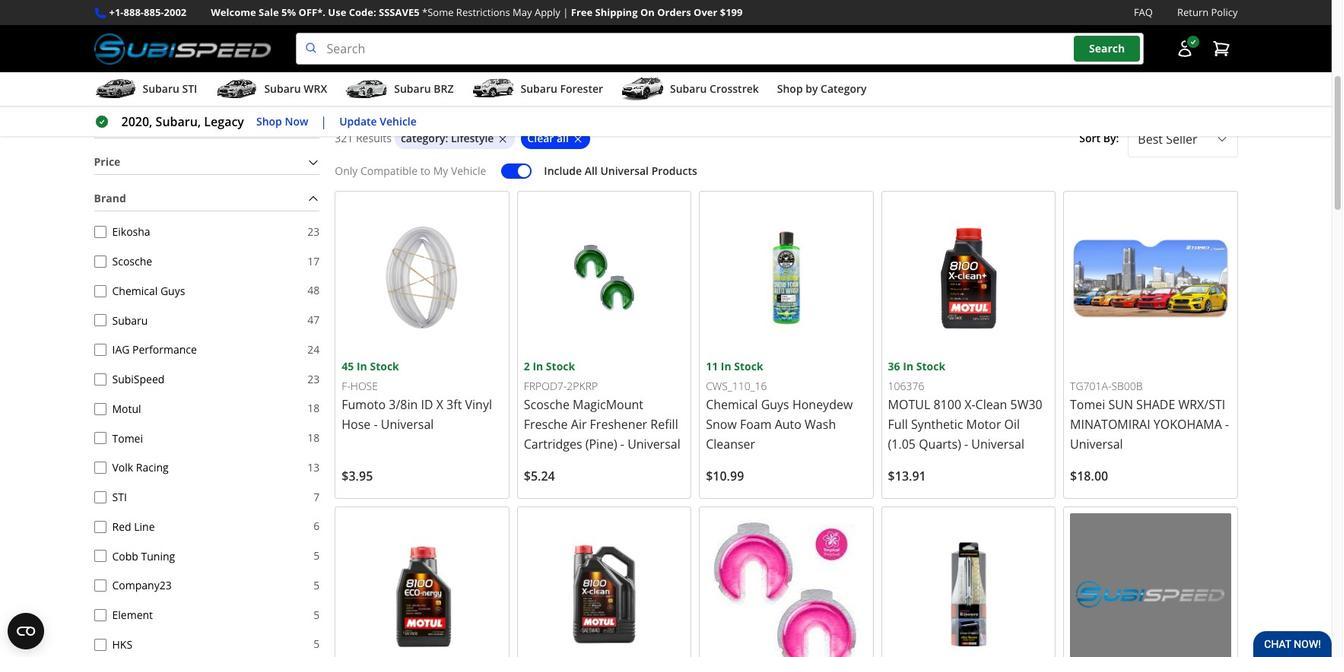 Task type: vqa. For each thing, say whether or not it's contained in the screenshot.


Task type: describe. For each thing, give the bounding box(es) containing it.
freshener
[[590, 416, 648, 433]]

- inside 36 in stock 106376 motul 8100 x-clean 5w30 full synthetic motor oil (1.05 quarts) - universal
[[965, 436, 969, 453]]

my
[[433, 164, 448, 178]]

stock for chemical
[[734, 359, 764, 374]]

subaru for subaru wrx
[[264, 81, 301, 96]]

products
[[652, 164, 697, 178]]

Scosche button
[[94, 256, 106, 268]]

open widget image
[[8, 613, 44, 650]]

STI button
[[94, 491, 106, 504]]

return
[[1178, 5, 1209, 19]]

motul
[[888, 397, 931, 413]]

wings
[[460, 34, 488, 48]]

3ft
[[447, 397, 462, 413]]

sb00b
[[1112, 379, 1143, 393]]

button image
[[1176, 40, 1194, 58]]

- inside 45 in stock f-hose fumoto 3/8in id x 3ft vinyl hose - universal
[[374, 416, 378, 433]]

intercoolers image
[[1106, 0, 1237, 28]]

$5.24
[[524, 468, 555, 485]]

include all universal products
[[544, 164, 697, 178]]

11
[[706, 359, 718, 374]]

shop for shop now
[[256, 114, 282, 128]]

all
[[557, 131, 569, 146]]

crosstrek
[[710, 81, 759, 96]]

Volk Racing button
[[94, 462, 106, 474]]

performance
[[132, 343, 197, 357]]

$199
[[720, 5, 743, 19]]

Tomei button
[[94, 432, 106, 445]]

subaru forester button
[[472, 75, 603, 106]]

$13.91
[[888, 468, 926, 485]]

auto
[[775, 416, 802, 433]]

brand
[[94, 191, 126, 205]]

sale
[[259, 5, 279, 19]]

fresche
[[524, 416, 568, 433]]

oil
[[1005, 416, 1020, 433]]

exhaust headers and manifolds
[[689, 34, 788, 64]]

5 for hks
[[314, 637, 320, 651]]

orders
[[657, 5, 691, 19]]

*some
[[422, 5, 454, 19]]

cobb
[[112, 549, 138, 563]]

motul 8100 x-clean engine oil 5w40 5l - universal image
[[524, 514, 685, 657]]

sort
[[1080, 131, 1101, 146]]

results
[[356, 131, 392, 146]]

free
[[571, 5, 593, 19]]

13
[[308, 460, 320, 475]]

45
[[342, 359, 354, 374]]

front lips button
[[528, 0, 660, 66]]

motul 8100 eco-nergy 5w30 full synthetic motor oil (1.05 quarts) - universal image
[[342, 514, 503, 657]]

price
[[94, 155, 120, 169]]

5 for cobb tuning
[[314, 548, 320, 563]]

- inside 'tg701a-sb00b tomei sun shade wrx/sti minatomirai yokohama - universal'
[[1226, 416, 1229, 433]]

shipping
[[595, 5, 638, 19]]

manifolds
[[715, 50, 761, 64]]

wrx/sti
[[1179, 397, 1226, 413]]

0 horizontal spatial sti
[[112, 490, 127, 504]]

subaru crosstrek
[[670, 81, 759, 96]]

red
[[112, 519, 131, 534]]

on
[[640, 5, 655, 19]]

brand button
[[94, 187, 320, 211]]

0 horizontal spatial guys
[[160, 284, 185, 298]]

wheels image
[[962, 0, 1093, 28]]

subaru brz
[[394, 81, 454, 96]]

chemical guys honeydew snow foam auto wash cleanser image
[[706, 198, 867, 359]]

hose
[[342, 416, 371, 433]]

universal inside 45 in stock f-hose fumoto 3/8in id x 3ft vinyl hose - universal
[[381, 416, 434, 433]]

iag performance
[[112, 343, 197, 357]]

in for hose
[[357, 359, 367, 374]]

fuel injectors
[[273, 34, 336, 48]]

subaru crosstrek button
[[622, 75, 759, 106]]

in for 2pkrp
[[533, 359, 543, 374]]

subaru right subaru button
[[112, 313, 148, 328]]

volk
[[112, 461, 133, 475]]

hose
[[351, 379, 378, 393]]

321
[[335, 131, 353, 146]]

shop by category button
[[777, 75, 867, 106]]

welcome sale 5% off*. use code: sssave5
[[211, 5, 420, 19]]

cartridges
[[524, 436, 582, 453]]

0 vertical spatial chemical
[[112, 284, 158, 298]]

subaru for subaru brz
[[394, 81, 431, 96]]

tomei sun shade wrx/sti minatomirai yokohama - universal image
[[1070, 198, 1231, 359]]

subispeed logo image
[[94, 33, 271, 65]]

5 for element
[[314, 607, 320, 622]]

1 vertical spatial |
[[321, 113, 327, 130]]

universal inside '2 in stock frpod7-2pkrp scosche magicmount fresche air freshener refill cartridges (pine) - universal'
[[628, 436, 681, 453]]

id
[[421, 397, 433, 413]]

stock for motul
[[916, 359, 946, 374]]

return policy link
[[1178, 5, 1238, 21]]

Select... button
[[1128, 121, 1238, 157]]

HKS button
[[94, 639, 106, 651]]

universal inside 'tg701a-sb00b tomei sun shade wrx/sti minatomirai yokohama - universal'
[[1070, 436, 1123, 453]]

faq
[[1134, 5, 1153, 19]]

only
[[335, 164, 358, 178]]

shop now
[[256, 114, 308, 128]]

+1-
[[109, 5, 124, 19]]

quarts)
[[919, 436, 961, 453]]

universal right all
[[601, 164, 649, 178]]

wrx
[[304, 81, 327, 96]]

universal inside 36 in stock 106376 motul 8100 x-clean 5w30 full synthetic motor oil (1.05 quarts) - universal
[[972, 436, 1025, 453]]

36
[[888, 359, 900, 374]]

guys inside 11 in stock cws_110_16 chemical guys honeydew snow foam auto wash cleanser
[[761, 397, 789, 413]]

47
[[308, 313, 320, 327]]

over
[[694, 5, 718, 19]]

x
[[436, 397, 443, 413]]

red line
[[112, 519, 155, 534]]

scosche magicmount fresche air freshener refill cartridges - tropical image
[[706, 514, 867, 657]]

sort by:
[[1080, 131, 1119, 146]]

SubiSpeed button
[[94, 373, 106, 386]]

eikosha air spencer giga clip - universal image
[[888, 514, 1049, 657]]

search input field
[[296, 33, 1144, 65]]

Eikosha button
[[94, 226, 106, 238]]

subaru for subaru forester
[[521, 81, 557, 96]]

by:
[[1104, 131, 1119, 146]]

Chemical Guys button
[[94, 285, 106, 297]]

fuel injectors button
[[238, 0, 371, 66]]

scosche magicmount fresche air freshener refill cartridges (pine) - universal image
[[524, 198, 685, 359]]

front
[[570, 34, 596, 48]]

Element button
[[94, 609, 106, 621]]

0 horizontal spatial tomei
[[112, 431, 143, 446]]

magicmount
[[573, 397, 644, 413]]

stock for 2pkrp
[[546, 359, 575, 374]]

shop by category
[[777, 81, 867, 96]]

spoilers & wings
[[410, 34, 488, 48]]

a subaru sti thumbnail image image
[[94, 78, 137, 101]]

scosche inside '2 in stock frpod7-2pkrp scosche magicmount fresche air freshener refill cartridges (pine) - universal'
[[524, 397, 570, 413]]

hks
[[112, 637, 132, 652]]

18 for tomei
[[308, 431, 320, 445]]

code:
[[349, 5, 376, 19]]

fog lights
[[859, 34, 906, 48]]

fuel injectors image
[[239, 0, 370, 28]]



Task type: locate. For each thing, give the bounding box(es) containing it.
1 stock from the left
[[370, 359, 399, 374]]

18 for motul
[[308, 401, 320, 416]]

18 up 13
[[308, 431, 320, 445]]

Motul button
[[94, 403, 106, 415]]

- down wrx/sti
[[1226, 416, 1229, 433]]

scosche down frpod7- on the left bottom of page
[[524, 397, 570, 413]]

Company23 button
[[94, 580, 106, 592]]

106376
[[888, 379, 925, 393]]

eikosha
[[112, 225, 150, 239]]

Cobb Tuning button
[[94, 550, 106, 562]]

0 horizontal spatial |
[[321, 113, 327, 130]]

1 18 from the top
[[308, 401, 320, 416]]

0 vertical spatial shop
[[777, 81, 803, 96]]

shop left by
[[777, 81, 803, 96]]

restrictions
[[456, 5, 510, 19]]

subaru left crosstrek
[[670, 81, 707, 96]]

(pine)
[[586, 436, 617, 453]]

subaru for subaru sti
[[143, 81, 179, 96]]

in inside '2 in stock frpod7-2pkrp scosche magicmount fresche air freshener refill cartridges (pine) - universal'
[[533, 359, 543, 374]]

in right 2
[[533, 359, 543, 374]]

$3.95
[[342, 468, 373, 485]]

tomei inside 'tg701a-sb00b tomei sun shade wrx/sti minatomirai yokohama - universal'
[[1070, 397, 1106, 413]]

1 vertical spatial 18
[[308, 431, 320, 445]]

clean
[[976, 397, 1007, 413]]

scosche down eikosha
[[112, 254, 152, 269]]

category
[[401, 131, 445, 146]]

7
[[314, 490, 320, 504]]

subaru up subaru,
[[143, 81, 179, 96]]

0 horizontal spatial scosche
[[112, 254, 152, 269]]

5w30
[[1011, 397, 1043, 413]]

888-
[[124, 5, 144, 19]]

1 horizontal spatial scosche
[[524, 397, 570, 413]]

scosche
[[112, 254, 152, 269], [524, 397, 570, 413]]

universal down the motor
[[972, 436, 1025, 453]]

wheels
[[1010, 34, 1044, 48]]

*some restrictions may apply | free shipping on orders over $199
[[422, 5, 743, 19]]

0 vertical spatial 23
[[308, 224, 320, 239]]

sti up 2020, subaru, legacy
[[182, 81, 197, 96]]

honeydew
[[793, 397, 853, 413]]

in right 36
[[903, 359, 914, 374]]

a subaru brz thumbnail image image
[[346, 78, 388, 101]]

a subaru forester thumbnail image image
[[472, 78, 515, 101]]

-
[[374, 416, 378, 433], [1226, 416, 1229, 433], [621, 436, 625, 453], [965, 436, 969, 453]]

6
[[314, 519, 320, 533]]

chemical down cws_110_16
[[706, 397, 758, 413]]

in right 45 at the left bottom
[[357, 359, 367, 374]]

all
[[585, 164, 598, 178]]

policy
[[1211, 5, 1238, 19]]

shop now link
[[256, 113, 308, 130]]

vehicle up results
[[380, 114, 417, 128]]

1 horizontal spatial sti
[[182, 81, 197, 96]]

f-
[[342, 379, 351, 393]]

front lips image
[[528, 0, 659, 28]]

0 vertical spatial |
[[563, 5, 569, 19]]

iag
[[112, 343, 130, 357]]

0 horizontal spatial shop
[[256, 114, 282, 128]]

return policy
[[1178, 5, 1238, 19]]

Subaru button
[[94, 314, 106, 327]]

eikosha air spencer giga clipia - universal image
[[1070, 514, 1231, 657]]

in right 11
[[721, 359, 732, 374]]

3 5 from the top
[[314, 607, 320, 622]]

2pkrp
[[567, 379, 598, 393]]

0 vertical spatial vehicle
[[380, 114, 417, 128]]

lights
[[878, 34, 906, 48]]

3 stock from the left
[[734, 359, 764, 374]]

update vehicle button
[[339, 113, 417, 130]]

2 in from the left
[[533, 359, 543, 374]]

1 horizontal spatial tomei
[[1070, 397, 1106, 413]]

0 vertical spatial guys
[[160, 284, 185, 298]]

subaru inside subaru brz dropdown button
[[394, 81, 431, 96]]

1 horizontal spatial guys
[[761, 397, 789, 413]]

spoilers
[[410, 34, 448, 48]]

tomei down 'tg701a-'
[[1070, 397, 1106, 413]]

element
[[112, 608, 153, 622]]

subaru left forester
[[521, 81, 557, 96]]

turbos button
[[94, 0, 226, 66]]

2 5 from the top
[[314, 578, 320, 592]]

guys up 'auto'
[[761, 397, 789, 413]]

36 in stock 106376 motul 8100 x-clean 5w30 full synthetic motor oil (1.05 quarts) - universal
[[888, 359, 1043, 453]]

stock inside 45 in stock f-hose fumoto 3/8in id x 3ft vinyl hose - universal
[[370, 359, 399, 374]]

by
[[806, 81, 818, 96]]

subaru up shop now
[[264, 81, 301, 96]]

chemical right chemical guys button
[[112, 284, 158, 298]]

a subaru wrx thumbnail image image
[[216, 78, 258, 101]]

turbos image
[[95, 0, 226, 28]]

0 horizontal spatial chemical
[[112, 284, 158, 298]]

motul 8100 x-clean 5w30 full synthetic motor oil (1.05 quarts) - universal image
[[888, 198, 1049, 359]]

in for chemical
[[721, 359, 732, 374]]

4 stock from the left
[[916, 359, 946, 374]]

fog lights button
[[817, 0, 949, 66]]

motor
[[967, 416, 1001, 433]]

search button
[[1074, 36, 1141, 62]]

update vehicle
[[339, 114, 417, 128]]

$18.00
[[1070, 468, 1109, 485]]

fumoto 3/8in id x 3ft vinyl hose - universal image
[[342, 198, 503, 359]]

stock up frpod7- on the left bottom of page
[[546, 359, 575, 374]]

subaru wrx button
[[216, 75, 327, 106]]

4 5 from the top
[[314, 637, 320, 651]]

line
[[134, 519, 155, 534]]

fog lights image
[[817, 0, 948, 28]]

4 in from the left
[[903, 359, 914, 374]]

IAG Performance button
[[94, 344, 106, 356]]

exhaust headers and manifolds image
[[673, 0, 804, 28]]

forester
[[560, 81, 603, 96]]

23
[[308, 224, 320, 239], [308, 372, 320, 386]]

stock for hose
[[370, 359, 399, 374]]

1 horizontal spatial vehicle
[[451, 164, 486, 178]]

24
[[308, 342, 320, 357]]

refill
[[651, 416, 678, 433]]

volk racing
[[112, 461, 169, 475]]

front lips
[[570, 34, 617, 48]]

23 up 17
[[308, 224, 320, 239]]

welcome
[[211, 5, 256, 19]]

1 5 from the top
[[314, 548, 320, 563]]

turbos
[[144, 34, 176, 48]]

only compatible to my vehicle
[[335, 164, 486, 178]]

universal down 3/8in
[[381, 416, 434, 433]]

shop inside dropdown button
[[777, 81, 803, 96]]

universal down minatomirai
[[1070, 436, 1123, 453]]

intercoolers button
[[1106, 0, 1238, 66]]

subaru left brz
[[394, 81, 431, 96]]

stock inside 36 in stock 106376 motul 8100 x-clean 5w30 full synthetic motor oil (1.05 quarts) - universal
[[916, 359, 946, 374]]

0 vertical spatial tomei
[[1070, 397, 1106, 413]]

1 in from the left
[[357, 359, 367, 374]]

cleanser
[[706, 436, 756, 453]]

subaru forester
[[521, 81, 603, 96]]

wheels button
[[961, 0, 1094, 66]]

3 in from the left
[[721, 359, 732, 374]]

1 vertical spatial scosche
[[524, 397, 570, 413]]

in inside 45 in stock f-hose fumoto 3/8in id x 3ft vinyl hose - universal
[[357, 359, 367, 374]]

23 for subispeed
[[308, 372, 320, 386]]

sti inside dropdown button
[[182, 81, 197, 96]]

0 horizontal spatial vehicle
[[380, 114, 417, 128]]

| right now
[[321, 113, 327, 130]]

subaru inside subaru crosstrek dropdown button
[[670, 81, 707, 96]]

- right hose at the left bottom of page
[[374, 416, 378, 433]]

shop for shop by category
[[777, 81, 803, 96]]

subaru sti button
[[94, 75, 197, 106]]

:
[[445, 131, 448, 146]]

1 horizontal spatial |
[[563, 5, 569, 19]]

shade
[[1137, 397, 1176, 413]]

universal
[[601, 164, 649, 178], [381, 416, 434, 433], [628, 436, 681, 453], [972, 436, 1025, 453], [1070, 436, 1123, 453]]

0 vertical spatial scosche
[[112, 254, 152, 269]]

1 vertical spatial 23
[[308, 372, 320, 386]]

23 down 24
[[308, 372, 320, 386]]

23 for eikosha
[[308, 224, 320, 239]]

2002
[[164, 5, 187, 19]]

18
[[308, 401, 320, 416], [308, 431, 320, 445]]

in for motul
[[903, 359, 914, 374]]

- right 'quarts)'
[[965, 436, 969, 453]]

snow
[[706, 416, 737, 433]]

select... image
[[1216, 133, 1228, 145]]

subaru inside 'subaru sti' dropdown button
[[143, 81, 179, 96]]

18 left fumoto on the bottom left of page
[[308, 401, 320, 416]]

stock inside 11 in stock cws_110_16 chemical guys honeydew snow foam auto wash cleanser
[[734, 359, 764, 374]]

in inside 11 in stock cws_110_16 chemical guys honeydew snow foam auto wash cleanser
[[721, 359, 732, 374]]

1 vertical spatial shop
[[256, 114, 282, 128]]

brz
[[434, 81, 454, 96]]

may
[[513, 5, 532, 19]]

air
[[571, 416, 587, 433]]

subaru inside the subaru forester dropdown button
[[521, 81, 557, 96]]

$10.99
[[706, 468, 744, 485]]

intercoolers
[[1144, 34, 1200, 48]]

lifestyle
[[451, 131, 494, 146]]

subaru for subaru crosstrek
[[670, 81, 707, 96]]

stock up 106376
[[916, 359, 946, 374]]

shop left now
[[256, 114, 282, 128]]

legacy
[[204, 113, 244, 130]]

|
[[563, 5, 569, 19], [321, 113, 327, 130]]

lips
[[598, 34, 617, 48]]

2 18 from the top
[[308, 431, 320, 445]]

2020,
[[121, 113, 152, 130]]

subaru inside subaru wrx dropdown button
[[264, 81, 301, 96]]

exhaust
[[689, 34, 726, 48]]

a subaru crosstrek thumbnail image image
[[622, 78, 664, 101]]

chemical inside 11 in stock cws_110_16 chemical guys honeydew snow foam auto wash cleanser
[[706, 397, 758, 413]]

minatomirai
[[1070, 416, 1151, 433]]

2 stock from the left
[[546, 359, 575, 374]]

sssave5
[[379, 5, 420, 19]]

update
[[339, 114, 377, 128]]

tomei
[[1070, 397, 1106, 413], [112, 431, 143, 446]]

1 vertical spatial chemical
[[706, 397, 758, 413]]

1 vertical spatial guys
[[761, 397, 789, 413]]

price button
[[94, 151, 320, 174]]

1 vertical spatial tomei
[[112, 431, 143, 446]]

| left free
[[563, 5, 569, 19]]

vehicle right 'my'
[[451, 164, 486, 178]]

5 for company23
[[314, 578, 320, 592]]

vehicle
[[380, 114, 417, 128], [451, 164, 486, 178]]

spoilers & wings image
[[384, 0, 515, 28]]

1 horizontal spatial shop
[[777, 81, 803, 96]]

Red Line button
[[94, 521, 106, 533]]

universal down refill
[[628, 436, 681, 453]]

0 vertical spatial 18
[[308, 401, 320, 416]]

category : lifestyle
[[401, 131, 494, 146]]

1 vertical spatial vehicle
[[451, 164, 486, 178]]

&
[[450, 34, 457, 48]]

guys
[[160, 284, 185, 298], [761, 397, 789, 413]]

8100
[[934, 397, 962, 413]]

sti right sti "button"
[[112, 490, 127, 504]]

tomei right 'tomei' button
[[112, 431, 143, 446]]

headers
[[728, 34, 768, 48]]

- down freshener
[[621, 436, 625, 453]]

stock inside '2 in stock frpod7-2pkrp scosche magicmount fresche air freshener refill cartridges (pine) - universal'
[[546, 359, 575, 374]]

1 vertical spatial sti
[[112, 490, 127, 504]]

subaru sti
[[143, 81, 197, 96]]

guys up performance
[[160, 284, 185, 298]]

vehicle inside button
[[380, 114, 417, 128]]

stock up cws_110_16
[[734, 359, 764, 374]]

chemical
[[112, 284, 158, 298], [706, 397, 758, 413]]

fuel
[[273, 34, 293, 48]]

2 23 from the top
[[308, 372, 320, 386]]

1 horizontal spatial chemical
[[706, 397, 758, 413]]

0 vertical spatial sti
[[182, 81, 197, 96]]

now
[[285, 114, 308, 128]]

1 23 from the top
[[308, 224, 320, 239]]

- inside '2 in stock frpod7-2pkrp scosche magicmount fresche air freshener refill cartridges (pine) - universal'
[[621, 436, 625, 453]]

stock up the hose
[[370, 359, 399, 374]]

in inside 36 in stock 106376 motul 8100 x-clean 5w30 full synthetic motor oil (1.05 quarts) - universal
[[903, 359, 914, 374]]



